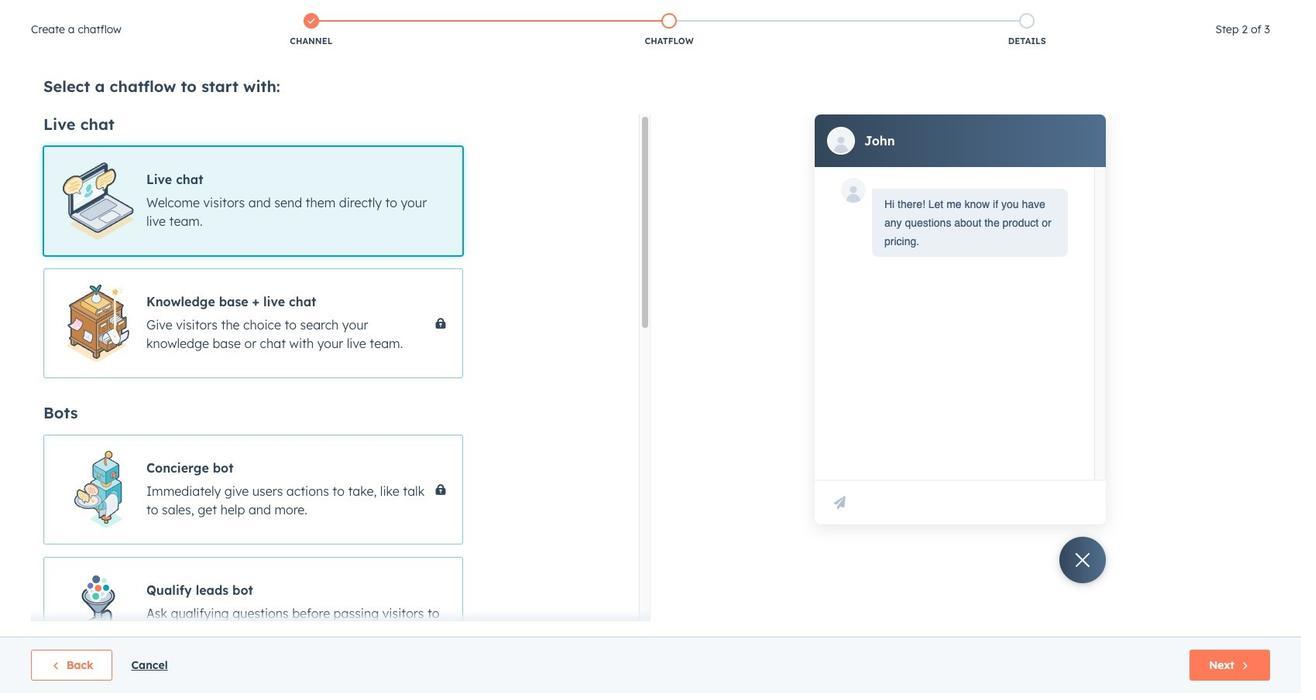 Task type: describe. For each thing, give the bounding box(es) containing it.
details list item
[[848, 10, 1206, 50]]

1 menu item from the left
[[1034, 0, 1062, 25]]

Search HubSpot search field
[[1072, 33, 1247, 59]]

channel completed list item
[[132, 10, 490, 50]]



Task type: locate. For each thing, give the bounding box(es) containing it.
None checkbox
[[43, 146, 463, 256], [43, 558, 463, 668], [43, 146, 463, 256], [43, 558, 463, 668]]

menu item
[[1034, 0, 1062, 25], [1179, 0, 1283, 25]]

0 horizontal spatial menu item
[[1034, 0, 1062, 25]]

None checkbox
[[43, 269, 463, 379], [43, 435, 463, 545], [43, 269, 463, 379], [43, 435, 463, 545]]

agent says: hi there! let me know if you have any questions about the product or pricing. element
[[884, 195, 1056, 251]]

list
[[132, 10, 1206, 50]]

2 menu item from the left
[[1179, 0, 1283, 25]]

menu
[[960, 0, 1283, 25]]

chatflow list item
[[490, 10, 848, 50]]

1 horizontal spatial menu item
[[1179, 0, 1283, 25]]



Task type: vqa. For each thing, say whether or not it's contained in the screenshot.
Account Setup element
no



